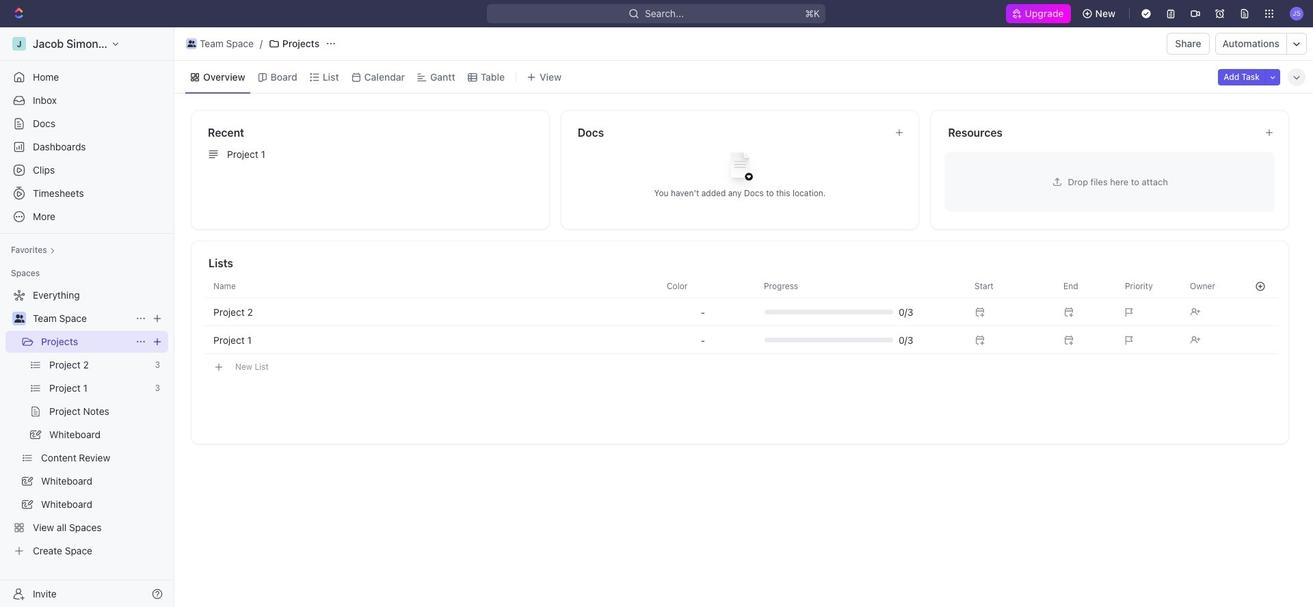 Task type: describe. For each thing, give the bounding box(es) containing it.
jacob simon's workspace, , element
[[12, 37, 26, 51]]

2 dropdown menu image from the top
[[701, 335, 705, 346]]

user group image inside sidebar navigation
[[14, 315, 24, 323]]

no most used docs image
[[713, 141, 767, 196]]

0 vertical spatial user group image
[[187, 40, 196, 47]]



Task type: locate. For each thing, give the bounding box(es) containing it.
0 horizontal spatial user group image
[[14, 315, 24, 323]]

sidebar navigation
[[0, 27, 177, 607]]

0 vertical spatial dropdown menu image
[[701, 307, 705, 318]]

dropdown menu image
[[701, 307, 705, 318], [701, 335, 705, 346]]

user group image
[[187, 40, 196, 47], [14, 315, 24, 323]]

1 horizontal spatial user group image
[[187, 40, 196, 47]]

1 dropdown menu image from the top
[[701, 307, 705, 318]]

tree inside sidebar navigation
[[5, 285, 168, 562]]

1 vertical spatial user group image
[[14, 315, 24, 323]]

1 vertical spatial dropdown menu image
[[701, 335, 705, 346]]

tree
[[5, 285, 168, 562]]



Task type: vqa. For each thing, say whether or not it's contained in the screenshot.
user group image
yes



